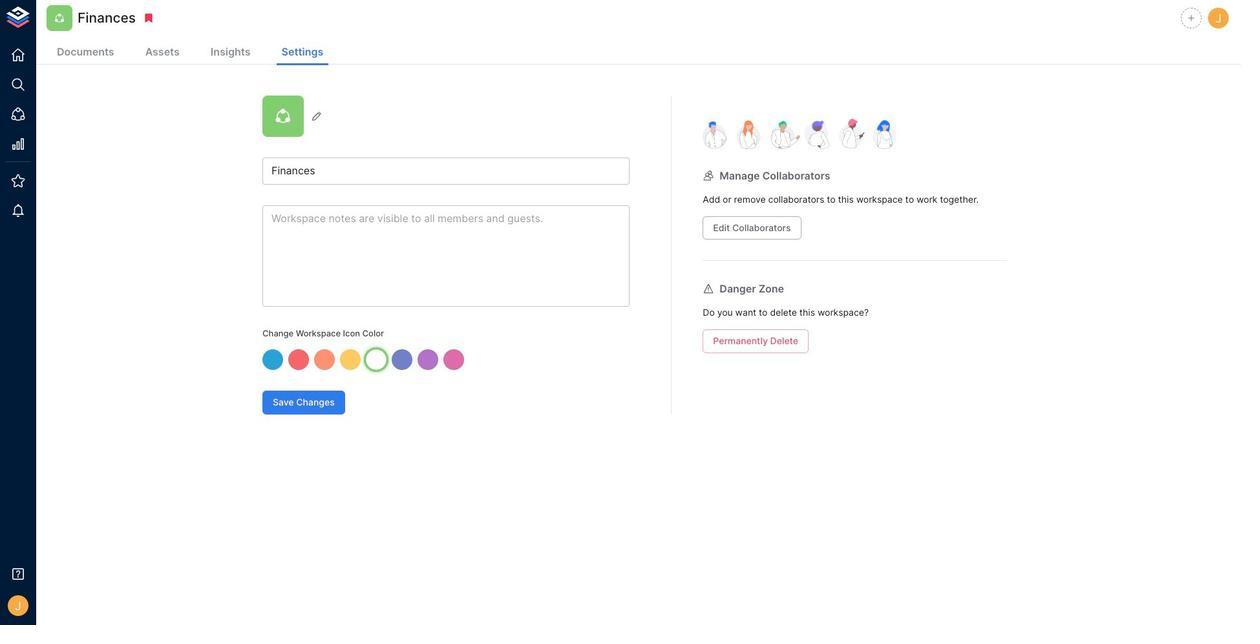 Task type: describe. For each thing, give the bounding box(es) containing it.
remove bookmark image
[[143, 12, 155, 24]]

Workspace notes are visible to all members and guests. text field
[[263, 206, 630, 307]]

Workspace Name text field
[[263, 158, 630, 185]]



Task type: vqa. For each thing, say whether or not it's contained in the screenshot.
Workspace Name 'text box'
yes



